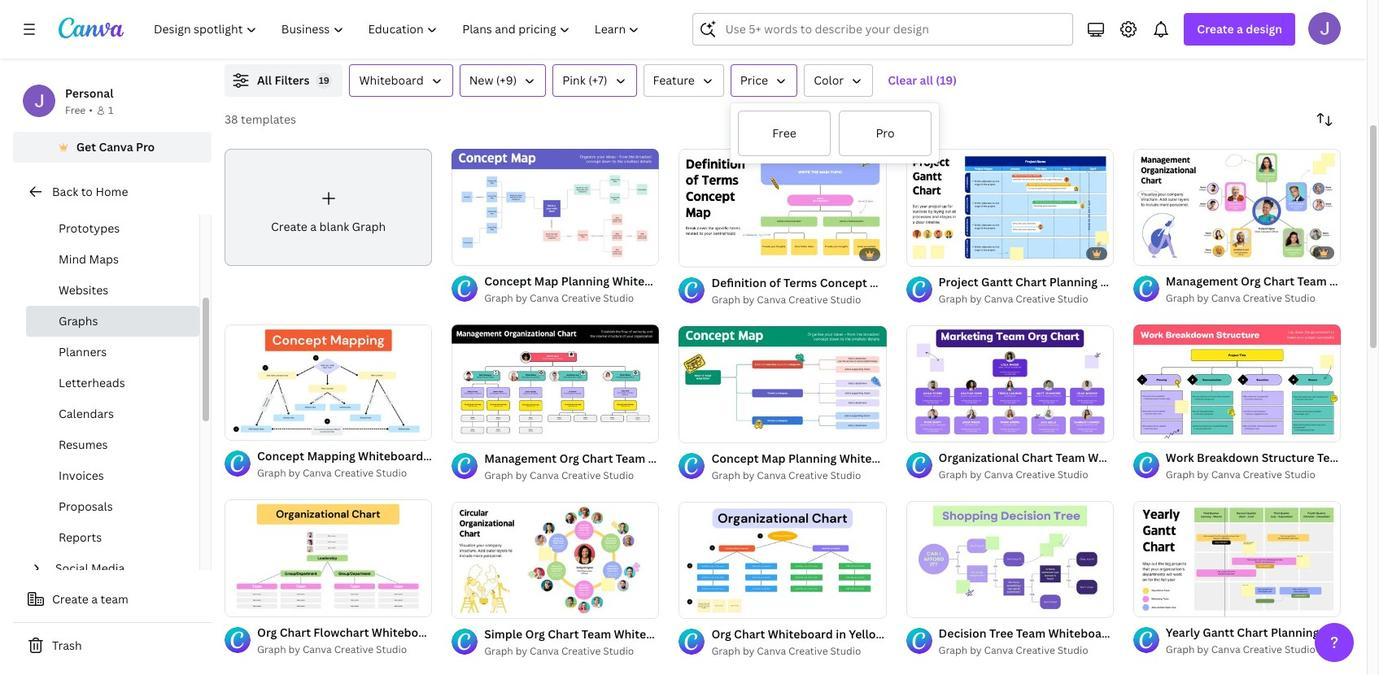 Task type: vqa. For each thing, say whether or not it's contained in the screenshot.
tools
no



Task type: locate. For each thing, give the bounding box(es) containing it.
creative inside concept mapping whiteboard in orange purple basic style graph by canva creative studio
[[334, 467, 374, 480]]

0 horizontal spatial in
[[426, 449, 436, 464]]

planners link
[[26, 337, 199, 368]]

by for concept map planning whiteboard in purple green modern professional style image
[[516, 291, 527, 305]]

free down price button
[[772, 125, 796, 141]]

canva inside concept mapping whiteboard in orange purple basic style graph by canva creative studio
[[303, 467, 332, 480]]

0 horizontal spatial a
[[91, 592, 98, 607]]

studio for work breakdown structure team whiteboard in red purple green trendy stickers style image
[[1285, 468, 1316, 481]]

invoices link
[[26, 461, 199, 491]]

creative for the concept map planning whiteboard in green blue modern professional style image
[[789, 469, 828, 483]]

studio for project gantt chart planning whiteboard in blue simple colorful style image
[[1058, 292, 1088, 306]]

1 vertical spatial a
[[310, 219, 317, 234]]

creative for 'org chart flowchart whiteboard in yellow pink spaced color blocks style' image
[[334, 643, 374, 657]]

top level navigation element
[[143, 13, 654, 46]]

trash link
[[13, 630, 212, 662]]

by for decision tree team whiteboard in light green purple casual corporate style "image"
[[970, 644, 982, 658]]

get
[[76, 139, 96, 155]]

pink (+7) button
[[553, 64, 637, 97]]

create down social
[[52, 592, 89, 607]]

resumes
[[59, 437, 108, 452]]

graph by canva creative studio for organizational chart team whiteboard in royal purple pastel purple friendly professional style image's graph by canva creative studio link
[[939, 468, 1088, 482]]

graphs
[[59, 313, 98, 329]]

create left blank
[[271, 219, 308, 234]]

calendars
[[59, 406, 114, 422]]

graph by canva creative studio for graph by canva creative studio link for management org chart team whiteboard in black red green trendy sticker style image on the left of the page
[[484, 468, 634, 482]]

back to home
[[52, 184, 128, 199]]

1 horizontal spatial in
[[836, 627, 846, 642]]

•
[[89, 103, 93, 117]]

definition of terms concept map planning whiteboard in light blue pink green spaced color blocks style image
[[679, 150, 887, 266]]

a inside dropdown button
[[1237, 21, 1243, 37]]

38 templates
[[225, 111, 296, 127]]

organizational chart team whiteboard in royal purple pastel purple friendly professional style image
[[906, 326, 1114, 442]]

graph by canva creative studio for graph by canva creative studio link associated with "definition of terms concept map planning whiteboard in light blue pink green spaced color blocks style" image
[[712, 293, 861, 307]]

whiteboard right mapping
[[358, 449, 423, 464]]

0 horizontal spatial style
[[553, 449, 582, 464]]

studio for simple org chart team whiteboard in yellow pink green spaced color blocks style image
[[603, 644, 634, 658]]

style
[[553, 449, 582, 464], [944, 627, 972, 642]]

basic for red
[[912, 627, 941, 642]]

1 vertical spatial basic
[[912, 627, 941, 642]]

in left yellow
[[836, 627, 846, 642]]

graph inside concept mapping whiteboard in orange purple basic style graph by canva creative studio
[[257, 467, 286, 480]]

create for create a team
[[52, 592, 89, 607]]

0 vertical spatial a
[[1237, 21, 1243, 37]]

graph by canva creative studio for yearly gantt chart planning whiteboard in green yellow spaced color blocks style image graph by canva creative studio link
[[1166, 643, 1316, 657]]

free
[[65, 103, 86, 117], [772, 125, 796, 141]]

1 horizontal spatial pro
[[876, 125, 895, 141]]

2 horizontal spatial create
[[1197, 21, 1234, 37]]

None search field
[[693, 13, 1074, 46]]

create
[[1197, 21, 1234, 37], [271, 219, 308, 234], [52, 592, 89, 607]]

graph by canva creative studio
[[484, 291, 634, 305], [1166, 291, 1316, 305], [939, 292, 1088, 306], [712, 293, 861, 307], [1166, 468, 1316, 481], [939, 468, 1088, 482], [484, 468, 634, 482], [712, 469, 861, 483], [257, 643, 407, 657], [1166, 643, 1316, 657], [939, 644, 1088, 658], [484, 644, 634, 658]]

graph for project gantt chart planning whiteboard in blue simple colorful style image
[[939, 292, 968, 306]]

whiteboard inside org chart whiteboard in yellow red basic style graph by canva creative studio
[[768, 627, 833, 642]]

0 horizontal spatial create
[[52, 592, 89, 607]]

a left 'team'
[[91, 592, 98, 607]]

creative inside org chart whiteboard in yellow red basic style graph by canva creative studio
[[789, 644, 828, 658]]

create a team
[[52, 592, 128, 607]]

style right red
[[944, 627, 972, 642]]

pro button
[[838, 110, 933, 157]]

create inside dropdown button
[[1197, 21, 1234, 37]]

media
[[91, 561, 125, 576]]

1 vertical spatial create
[[271, 219, 308, 234]]

2 vertical spatial whiteboard
[[768, 627, 833, 642]]

whiteboard inside concept mapping whiteboard in orange purple basic style graph by canva creative studio
[[358, 449, 423, 464]]

basic inside concept mapping whiteboard in orange purple basic style graph by canva creative studio
[[521, 449, 551, 464]]

get canva pro
[[76, 139, 155, 155]]

0 horizontal spatial basic
[[521, 449, 551, 464]]

0 vertical spatial basic
[[521, 449, 551, 464]]

whiteboard down top level navigation "element"
[[359, 72, 424, 88]]

a left blank
[[310, 219, 317, 234]]

canva for project gantt chart planning whiteboard in blue simple colorful style image
[[984, 292, 1013, 306]]

graph by canva creative studio for graph by canva creative studio link corresponding to work breakdown structure team whiteboard in red purple green trendy stickers style image
[[1166, 468, 1316, 481]]

by
[[516, 291, 527, 305], [1197, 291, 1209, 305], [970, 292, 982, 306], [743, 293, 755, 307], [289, 467, 300, 480], [1197, 468, 1209, 481], [970, 468, 982, 482], [516, 468, 527, 482], [743, 469, 755, 483], [289, 643, 300, 657], [1197, 643, 1209, 657], [970, 644, 982, 658], [516, 644, 527, 658], [743, 644, 755, 658]]

graph by canva creative studio link for work breakdown structure team whiteboard in red purple green trendy stickers style image
[[1166, 467, 1341, 483]]

whiteboard
[[359, 72, 424, 88], [358, 449, 423, 464], [768, 627, 833, 642]]

graph by canva creative studio link
[[484, 290, 659, 307], [1166, 290, 1341, 307], [939, 292, 1114, 308], [712, 292, 887, 309], [257, 466, 432, 482], [1166, 467, 1341, 483], [939, 467, 1114, 484], [484, 468, 659, 484], [712, 468, 887, 484], [257, 642, 432, 658], [1166, 642, 1341, 658], [939, 643, 1114, 659], [484, 643, 659, 660], [712, 644, 887, 660]]

in left "orange" at the left of page
[[426, 449, 436, 464]]

0 horizontal spatial free
[[65, 103, 86, 117]]

a for team
[[91, 592, 98, 607]]

2 vertical spatial create
[[52, 592, 89, 607]]

concept mapping whiteboard in orange purple basic style link
[[257, 448, 582, 466]]

in inside concept mapping whiteboard in orange purple basic style graph by canva creative studio
[[426, 449, 436, 464]]

studio for concept map planning whiteboard in purple green modern professional style image
[[603, 291, 634, 305]]

create a team button
[[13, 583, 212, 616]]

1 vertical spatial style
[[944, 627, 972, 642]]

graph
[[352, 219, 386, 234], [484, 291, 513, 305], [1166, 291, 1195, 305], [939, 292, 968, 306], [712, 293, 740, 307], [257, 467, 286, 480], [1166, 468, 1195, 481], [939, 468, 968, 482], [484, 468, 513, 482], [712, 469, 740, 483], [257, 643, 286, 657], [1166, 643, 1195, 657], [939, 644, 968, 658], [484, 644, 513, 658], [712, 644, 740, 658]]

by for 'org chart flowchart whiteboard in yellow pink spaced color blocks style' image
[[289, 643, 300, 657]]

basic inside org chart whiteboard in yellow red basic style graph by canva creative studio
[[912, 627, 941, 642]]

concept mapping whiteboard in orange purple basic style graph by canva creative studio
[[257, 449, 582, 480]]

graph by canva creative studio for graph by canva creative studio link corresponding to management org chart team whiteboard in blue green spaced color blocks style image
[[1166, 291, 1316, 305]]

create a design
[[1197, 21, 1282, 37]]

mapping
[[307, 449, 355, 464]]

get canva pro button
[[13, 132, 212, 163]]

style inside concept mapping whiteboard in orange purple basic style graph by canva creative studio
[[553, 449, 582, 464]]

a for design
[[1237, 21, 1243, 37]]

1 horizontal spatial create
[[271, 219, 308, 234]]

1 vertical spatial free
[[772, 125, 796, 141]]

color
[[814, 72, 844, 88]]

clear all (19)
[[888, 72, 957, 88]]

social
[[55, 561, 88, 576]]

basic
[[521, 449, 551, 464], [912, 627, 941, 642]]

clear
[[888, 72, 917, 88]]

create left design
[[1197, 21, 1234, 37]]

graph by canva creative studio link for project gantt chart planning whiteboard in blue simple colorful style image
[[939, 292, 1114, 308]]

graph by canva creative studio for graph by canva creative studio link associated with decision tree team whiteboard in light green purple casual corporate style "image"
[[939, 644, 1088, 658]]

pro inside button
[[136, 139, 155, 155]]

1 horizontal spatial basic
[[912, 627, 941, 642]]

0 vertical spatial whiteboard
[[359, 72, 424, 88]]

0 horizontal spatial pro
[[136, 139, 155, 155]]

whiteboard right chart
[[768, 627, 833, 642]]

social media
[[55, 561, 125, 576]]

free for free
[[772, 125, 796, 141]]

by inside org chart whiteboard in yellow red basic style graph by canva creative studio
[[743, 644, 755, 658]]

in inside org chart whiteboard in yellow red basic style graph by canva creative studio
[[836, 627, 846, 642]]

by inside concept mapping whiteboard in orange purple basic style graph by canva creative studio
[[289, 467, 300, 480]]

a
[[1237, 21, 1243, 37], [310, 219, 317, 234], [91, 592, 98, 607]]

(+7)
[[588, 72, 607, 88]]

studio for management org chart team whiteboard in blue green spaced color blocks style image
[[1285, 291, 1316, 305]]

style right purple
[[553, 449, 582, 464]]

free inside button
[[772, 125, 796, 141]]

studio inside org chart whiteboard in yellow red basic style graph by canva creative studio
[[830, 644, 861, 658]]

work breakdown structure team whiteboard in red purple green trendy stickers style image
[[1133, 325, 1341, 442]]

pro up back to home link
[[136, 139, 155, 155]]

templates
[[241, 111, 296, 127]]

canva for 'org chart flowchart whiteboard in yellow pink spaced color blocks style' image
[[303, 643, 332, 657]]

in
[[426, 449, 436, 464], [836, 627, 846, 642]]

graph by canva creative studio link for management org chart team whiteboard in blue green spaced color blocks style image
[[1166, 290, 1341, 307]]

color button
[[804, 64, 873, 97]]

creative for work breakdown structure team whiteboard in red purple green trendy stickers style image
[[1243, 468, 1282, 481]]

1 horizontal spatial free
[[772, 125, 796, 141]]

canva
[[99, 139, 133, 155], [530, 291, 559, 305], [1211, 291, 1241, 305], [984, 292, 1013, 306], [757, 293, 786, 307], [303, 467, 332, 480], [1211, 468, 1241, 481], [984, 468, 1013, 482], [530, 468, 559, 482], [757, 469, 786, 483], [303, 643, 332, 657], [1211, 643, 1241, 657], [984, 644, 1013, 658], [530, 644, 559, 658], [757, 644, 786, 658]]

by for work breakdown structure team whiteboard in red purple green trendy stickers style image
[[1197, 468, 1209, 481]]

studio
[[603, 291, 634, 305], [1285, 291, 1316, 305], [1058, 292, 1088, 306], [830, 293, 861, 307], [376, 467, 407, 480], [1285, 468, 1316, 481], [1058, 468, 1088, 482], [603, 468, 634, 482], [830, 469, 861, 483], [376, 643, 407, 657], [1285, 643, 1316, 657], [1058, 644, 1088, 658], [603, 644, 634, 658], [830, 644, 861, 658]]

decision tree team whiteboard in light green purple casual corporate style image
[[906, 501, 1114, 618]]

graph by canva creative studio link for the concept map planning whiteboard in green blue modern professional style image
[[712, 468, 887, 484]]

a left design
[[1237, 21, 1243, 37]]

create a blank graph element
[[225, 149, 432, 266]]

canva inside org chart whiteboard in yellow red basic style graph by canva creative studio
[[757, 644, 786, 658]]

basic right red
[[912, 627, 941, 642]]

new (+9)
[[469, 72, 517, 88]]

graph for management org chart team whiteboard in black red green trendy sticker style image on the left of the page
[[484, 468, 513, 482]]

pro down clear on the top of page
[[876, 125, 895, 141]]

1 horizontal spatial a
[[310, 219, 317, 234]]

mind
[[59, 251, 86, 267]]

basic right purple
[[521, 449, 551, 464]]

purple
[[482, 449, 518, 464]]

free left •
[[65, 103, 86, 117]]

all filters
[[257, 72, 310, 88]]

basic for purple
[[521, 449, 551, 464]]

project gantt chart planning whiteboard in blue simple colorful style image
[[906, 149, 1114, 266]]

create inside button
[[52, 592, 89, 607]]

a inside button
[[91, 592, 98, 607]]

style for concept mapping whiteboard in orange purple basic style
[[553, 449, 582, 464]]

1 vertical spatial whiteboard
[[358, 449, 423, 464]]

graph by canva creative studio for 'org chart flowchart whiteboard in yellow pink spaced color blocks style' image's graph by canva creative studio link
[[257, 643, 407, 657]]

create a blank graph link
[[225, 149, 432, 266]]

0 vertical spatial free
[[65, 103, 86, 117]]

mind maps
[[59, 251, 119, 267]]

by for management org chart team whiteboard in blue green spaced color blocks style image
[[1197, 291, 1209, 305]]

studio for management org chart team whiteboard in black red green trendy sticker style image on the left of the page
[[603, 468, 634, 482]]

0 vertical spatial create
[[1197, 21, 1234, 37]]

graph by canva creative studio link for yearly gantt chart planning whiteboard in green yellow spaced color blocks style image
[[1166, 642, 1341, 658]]

back
[[52, 184, 78, 199]]

1 vertical spatial in
[[836, 627, 846, 642]]

pro inside button
[[876, 125, 895, 141]]

management org chart team whiteboard in black red green trendy sticker style image
[[452, 325, 659, 442]]

personal
[[65, 85, 113, 101]]

create for create a design
[[1197, 21, 1234, 37]]

letterheads
[[59, 375, 125, 391]]

create a design button
[[1184, 13, 1295, 46]]

0 vertical spatial in
[[426, 449, 436, 464]]

social media link
[[49, 553, 190, 584]]

1 horizontal spatial style
[[944, 627, 972, 642]]

graph for the concept map planning whiteboard in green blue modern professional style image
[[712, 469, 740, 483]]

2 horizontal spatial a
[[1237, 21, 1243, 37]]

graph by canva creative studio for graph by canva creative studio link associated with simple org chart team whiteboard in yellow pink green spaced color blocks style image
[[484, 644, 634, 658]]

Search search field
[[725, 14, 1063, 45]]

2 vertical spatial a
[[91, 592, 98, 607]]

simple org chart team whiteboard in yellow pink green spaced color blocks style image
[[452, 502, 659, 618]]

feature button
[[643, 64, 724, 97]]

0 vertical spatial style
[[553, 449, 582, 464]]

style inside org chart whiteboard in yellow red basic style graph by canva creative studio
[[944, 627, 972, 642]]

graph for "definition of terms concept map planning whiteboard in light blue pink green spaced color blocks style" image
[[712, 293, 740, 307]]

by for management org chart team whiteboard in black red green trendy sticker style image on the left of the page
[[516, 468, 527, 482]]

org chart whiteboard in yellow red basic style graph by canva creative studio
[[712, 627, 972, 658]]

org chart whiteboard in yellow red basic style link
[[712, 626, 972, 644]]

studio for "definition of terms concept map planning whiteboard in light blue pink green spaced color blocks style" image
[[830, 293, 861, 307]]

creative
[[561, 291, 601, 305], [1243, 291, 1282, 305], [1016, 292, 1055, 306], [789, 293, 828, 307], [334, 467, 374, 480], [1243, 468, 1282, 481], [1016, 468, 1055, 482], [561, 468, 601, 482], [789, 469, 828, 483], [334, 643, 374, 657], [1243, 643, 1282, 657], [1016, 644, 1055, 658], [561, 644, 601, 658], [789, 644, 828, 658]]

38
[[225, 111, 238, 127]]

in for yellow
[[836, 627, 846, 642]]

pink (+7)
[[562, 72, 607, 88]]

creative for yearly gantt chart planning whiteboard in green yellow spaced color blocks style image
[[1243, 643, 1282, 657]]



Task type: describe. For each thing, give the bounding box(es) containing it.
graph by canva creative studio for graph by canva creative studio link corresponding to concept map planning whiteboard in purple green modern professional style image
[[484, 291, 634, 305]]

19 filter options selected element
[[316, 72, 332, 89]]

whiteboard inside button
[[359, 72, 424, 88]]

studio for yearly gantt chart planning whiteboard in green yellow spaced color blocks style image
[[1285, 643, 1316, 657]]

graph by canva creative studio link for 'org chart flowchart whiteboard in yellow pink spaced color blocks style' image
[[257, 642, 432, 658]]

graph by canva creative studio for graph by canva creative studio link associated with project gantt chart planning whiteboard in blue simple colorful style image
[[939, 292, 1088, 306]]

style for org chart whiteboard in yellow red basic style
[[944, 627, 972, 642]]

canva for the concept map planning whiteboard in green blue modern professional style image
[[757, 469, 786, 483]]

graph for management org chart team whiteboard in blue green spaced color blocks style image
[[1166, 291, 1195, 305]]

studio for decision tree team whiteboard in light green purple casual corporate style "image"
[[1058, 644, 1088, 658]]

graphs template image
[[994, 0, 1341, 45]]

free button
[[737, 110, 832, 157]]

concept map planning whiteboard in green blue modern professional style image
[[679, 326, 887, 443]]

creative for management org chart team whiteboard in black red green trendy sticker style image on the left of the page
[[561, 468, 601, 482]]

concept mapping whiteboard in orange purple basic style image
[[225, 324, 432, 441]]

canva for decision tree team whiteboard in light green purple casual corporate style "image"
[[984, 644, 1013, 658]]

concept
[[257, 449, 304, 464]]

graph by canva creative studio link for concept mapping whiteboard in orange purple basic style image
[[257, 466, 432, 482]]

graph for concept map planning whiteboard in purple green modern professional style image
[[484, 291, 513, 305]]

graph by canva creative studio link for decision tree team whiteboard in light green purple casual corporate style "image"
[[939, 643, 1114, 659]]

Sort by button
[[1308, 103, 1341, 136]]

19
[[319, 74, 329, 86]]

yellow
[[849, 627, 885, 642]]

websites
[[59, 282, 108, 298]]

price
[[740, 72, 768, 88]]

graph for yearly gantt chart planning whiteboard in green yellow spaced color blocks style image
[[1166, 643, 1195, 657]]

team
[[101, 592, 128, 607]]

canva for yearly gantt chart planning whiteboard in green yellow spaced color blocks style image
[[1211, 643, 1241, 657]]

free •
[[65, 103, 93, 117]]

canva for organizational chart team whiteboard in royal purple pastel purple friendly professional style image
[[984, 468, 1013, 482]]

letterheads link
[[26, 368, 199, 399]]

graph inside org chart whiteboard in yellow red basic style graph by canva creative studio
[[712, 644, 740, 658]]

creative for management org chart team whiteboard in blue green spaced color blocks style image
[[1243, 291, 1282, 305]]

graph for work breakdown structure team whiteboard in red purple green trendy stickers style image
[[1166, 468, 1195, 481]]

graph by canva creative studio link for org chart whiteboard in yellow red basic style image
[[712, 644, 887, 660]]

graph by canva creative studio link for management org chart team whiteboard in black red green trendy sticker style image on the left of the page
[[484, 468, 659, 484]]

canva for work breakdown structure team whiteboard in red purple green trendy stickers style image
[[1211, 468, 1241, 481]]

management org chart team whiteboard in blue green spaced color blocks style image
[[1133, 149, 1341, 265]]

whiteboard for org
[[768, 627, 833, 642]]

studio for the concept map planning whiteboard in green blue modern professional style image
[[830, 469, 861, 483]]

org chart whiteboard in yellow red basic style image
[[679, 502, 887, 619]]

org
[[712, 627, 731, 642]]

creative for decision tree team whiteboard in light green purple casual corporate style "image"
[[1016, 644, 1055, 658]]

canva for concept map planning whiteboard in purple green modern professional style image
[[530, 291, 559, 305]]

free for free •
[[65, 103, 86, 117]]

orange
[[439, 449, 479, 464]]

proposals link
[[26, 491, 199, 522]]

back to home link
[[13, 176, 212, 208]]

studio inside concept mapping whiteboard in orange purple basic style graph by canva creative studio
[[376, 467, 407, 480]]

(+9)
[[496, 72, 517, 88]]

graph for 'org chart flowchart whiteboard in yellow pink spaced color blocks style' image
[[257, 643, 286, 657]]

canva for simple org chart team whiteboard in yellow pink green spaced color blocks style image
[[530, 644, 559, 658]]

graph for decision tree team whiteboard in light green purple casual corporate style "image"
[[939, 644, 968, 658]]

clear all (19) button
[[880, 64, 965, 97]]

prototypes
[[59, 221, 120, 236]]

in for orange
[[426, 449, 436, 464]]

(19)
[[936, 72, 957, 88]]

maps
[[89, 251, 119, 267]]

graph by canva creative studio for graph by canva creative studio link for the concept map planning whiteboard in green blue modern professional style image
[[712, 469, 861, 483]]

invoices
[[59, 468, 104, 483]]

blank
[[319, 219, 349, 234]]

new
[[469, 72, 493, 88]]

creative for organizational chart team whiteboard in royal purple pastel purple friendly professional style image
[[1016, 468, 1055, 482]]

canva inside button
[[99, 139, 133, 155]]

graph for organizational chart team whiteboard in royal purple pastel purple friendly professional style image
[[939, 468, 968, 482]]

canva for "definition of terms concept map planning whiteboard in light blue pink green spaced color blocks style" image
[[757, 293, 786, 307]]

whiteboard button
[[349, 64, 453, 97]]

creative for "definition of terms concept map planning whiteboard in light blue pink green spaced color blocks style" image
[[789, 293, 828, 307]]

studio for 'org chart flowchart whiteboard in yellow pink spaced color blocks style' image
[[376, 643, 407, 657]]

chart
[[734, 627, 765, 642]]

resumes link
[[26, 430, 199, 461]]

calendars link
[[26, 399, 199, 430]]

studio for organizational chart team whiteboard in royal purple pastel purple friendly professional style image
[[1058, 468, 1088, 482]]

create a blank graph
[[271, 219, 386, 234]]

yearly gantt chart planning whiteboard in green yellow spaced color blocks style image
[[1133, 501, 1341, 617]]

org chart flowchart whiteboard in yellow pink spaced color blocks style image
[[225, 500, 432, 617]]

all
[[920, 72, 933, 88]]

new (+9) button
[[459, 64, 546, 97]]

canva for management org chart team whiteboard in blue green spaced color blocks style image
[[1211, 291, 1241, 305]]

creative for simple org chart team whiteboard in yellow pink green spaced color blocks style image
[[561, 644, 601, 658]]

graph by canva creative studio link for concept map planning whiteboard in purple green modern professional style image
[[484, 290, 659, 307]]

create for create a blank graph
[[271, 219, 308, 234]]

graph for simple org chart team whiteboard in yellow pink green spaced color blocks style image
[[484, 644, 513, 658]]

design
[[1246, 21, 1282, 37]]

mind maps link
[[26, 244, 199, 275]]

feature
[[653, 72, 695, 88]]

reports link
[[26, 522, 199, 553]]

canva for management org chart team whiteboard in black red green trendy sticker style image on the left of the page
[[530, 468, 559, 482]]

creative for project gantt chart planning whiteboard in blue simple colorful style image
[[1016, 292, 1055, 306]]

by for organizational chart team whiteboard in royal purple pastel purple friendly professional style image
[[970, 468, 982, 482]]

whiteboard for concept
[[358, 449, 423, 464]]

by for yearly gantt chart planning whiteboard in green yellow spaced color blocks style image
[[1197, 643, 1209, 657]]

creative for concept map planning whiteboard in purple green modern professional style image
[[561, 291, 601, 305]]

graph by canva creative studio link for "definition of terms concept map planning whiteboard in light blue pink green spaced color blocks style" image
[[712, 292, 887, 309]]

a for blank
[[310, 219, 317, 234]]

to
[[81, 184, 93, 199]]

filters
[[275, 72, 310, 88]]

jacob simon image
[[1308, 12, 1341, 45]]

websites link
[[26, 275, 199, 306]]

graph by canva creative studio link for organizational chart team whiteboard in royal purple pastel purple friendly professional style image
[[939, 467, 1114, 484]]

proposals
[[59, 499, 113, 514]]

planners
[[59, 344, 107, 360]]

by for "definition of terms concept map planning whiteboard in light blue pink green spaced color blocks style" image
[[743, 293, 755, 307]]

by for the concept map planning whiteboard in green blue modern professional style image
[[743, 469, 755, 483]]

trash
[[52, 638, 82, 653]]

graph by canva creative studio link for simple org chart team whiteboard in yellow pink green spaced color blocks style image
[[484, 643, 659, 660]]

home
[[96, 184, 128, 199]]

pink
[[562, 72, 586, 88]]

by for simple org chart team whiteboard in yellow pink green spaced color blocks style image
[[516, 644, 527, 658]]

1
[[108, 103, 113, 117]]

reports
[[59, 530, 102, 545]]

prototypes link
[[26, 213, 199, 244]]

concept map planning whiteboard in purple green modern professional style image
[[452, 149, 659, 265]]

price button
[[731, 64, 798, 97]]

red
[[888, 627, 909, 642]]

by for project gantt chart planning whiteboard in blue simple colorful style image
[[970, 292, 982, 306]]

all
[[257, 72, 272, 88]]



